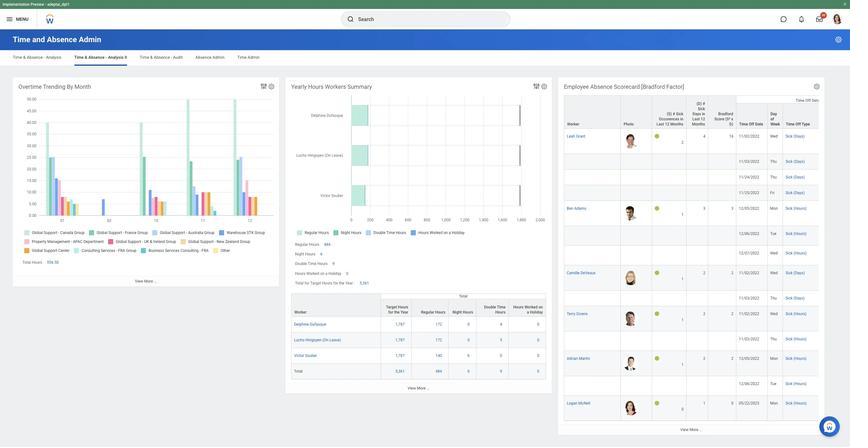 Task type: describe. For each thing, give the bounding box(es) containing it.
thu for 4th "sick (hours)" link from the bottom of the employee absence scorecard [bradford factor] element
[[771, 337, 777, 341]]

adams
[[575, 206, 587, 211]]

bradford score  (s² x d)
[[715, 112, 734, 127]]

time for time admin
[[237, 55, 247, 60]]

0 vertical spatial on
[[320, 271, 325, 276]]

0 vertical spatial year
[[346, 281, 353, 286]]

(days) for 5th sick (days) link from the bottom
[[794, 160, 805, 164]]

- for time & absence - audit
[[171, 55, 172, 60]]

row containing adrian martin
[[564, 351, 851, 376]]

days
[[693, 112, 701, 116]]

1,787 button for lucho hirigoyen (on leave)
[[396, 338, 406, 343]]

:
[[354, 281, 355, 286]]

leave)
[[330, 338, 341, 342]]

target hours for the year button
[[381, 299, 411, 317]]

# for (d)
[[703, 102, 706, 106]]

martin
[[579, 357, 590, 361]]

camille
[[567, 271, 580, 275]]

employee's photo (adrian martin) image
[[624, 356, 638, 371]]

30 button
[[813, 12, 827, 26]]

hours inside hours worked on a holiday
[[514, 305, 524, 310]]

implementation preview -   adeptai_dpt1
[[3, 2, 70, 7]]

of
[[771, 117, 775, 121]]

time for time & absence - analysis ii
[[74, 55, 84, 60]]

11/03/2022 for 6th sick (days) link from the top
[[739, 296, 760, 301]]

implementation
[[3, 2, 30, 7]]

172 button for 4
[[436, 322, 443, 327]]

terry
[[567, 312, 576, 316]]

- for time & absence - analysis ii
[[106, 55, 107, 60]]

details
[[812, 99, 824, 103]]

sick for 5th sick (days) link from the bottom
[[786, 160, 793, 164]]

delphine dufasque link
[[294, 321, 326, 327]]

(hours) for seventh "sick (hours)" link from the bottom of the employee absence scorecard [bradford factor] element
[[794, 232, 807, 236]]

11/24/2022
[[739, 175, 760, 180]]

12/06/2022 for seventh "sick (hours)" link from the bottom of the employee absence scorecard [bradford factor] element
[[739, 232, 760, 236]]

employee's photo (ben adams) image
[[624, 206, 638, 221]]

8 sick (hours) link from the top
[[786, 400, 807, 406]]

11/03/2022 for 4th "sick (hours)" link from the bottom of the employee absence scorecard [bradford factor] element
[[739, 337, 760, 341]]

lucho hirigoyen (on leave)
[[294, 338, 341, 342]]

profile logan mcneil image
[[833, 14, 843, 26]]

row containing 11/24/2022
[[564, 170, 851, 185]]

time off type
[[786, 122, 810, 127]]

overtime trending by month
[[19, 83, 91, 90]]

tab list inside time and absence admin main content
[[6, 50, 844, 66]]

1 vertical spatial 9 button
[[500, 369, 503, 374]]

more for yearly hours workers summary
[[417, 386, 426, 391]]

menu banner
[[0, 0, 851, 29]]

configure and view chart data image
[[260, 82, 268, 90]]

time off details button
[[737, 96, 851, 103]]

(s²
[[726, 117, 731, 121]]

time & absence - audit
[[140, 55, 183, 60]]

1 for camille deveaux
[[682, 277, 684, 281]]

time for time off type
[[786, 122, 795, 127]]

employee's photo (terry givens) image
[[624, 311, 638, 326]]

# for (s)
[[673, 112, 676, 116]]

night hours inside popup button
[[453, 310, 473, 315]]

sick for 1st sick (days) link
[[786, 134, 793, 139]]

1 vertical spatial 484 button
[[436, 369, 443, 374]]

sick for 6th "sick (hours)" link from the bottom
[[786, 251, 793, 256]]

givens
[[577, 312, 588, 316]]

(s) # sick occurences in last 12 months column header
[[652, 96, 687, 129]]

thu for third sick (days) link from the top
[[771, 175, 777, 180]]

ben adams
[[567, 206, 587, 211]]

(d) # sick days in last 12 months column header
[[687, 96, 709, 129]]

0 vertical spatial holiday
[[329, 271, 341, 276]]

140 button
[[436, 353, 443, 358]]

556.50
[[47, 260, 59, 265]]

leah
[[567, 134, 575, 139]]

lucho hirigoyen (on leave) link
[[294, 337, 341, 342]]

... for yearly hours workers summary
[[427, 386, 430, 391]]

photo
[[624, 122, 634, 127]]

total inside popup button
[[459, 294, 468, 299]]

16
[[730, 134, 734, 139]]

configure employee absence scorecard [bradford factor] image
[[814, 83, 821, 90]]

... for overtime trending by month
[[154, 279, 157, 284]]

worker for photo
[[567, 122, 580, 127]]

score
[[715, 117, 725, 121]]

0 horizontal spatial 9
[[333, 262, 335, 266]]

for inside target hours for the year
[[389, 310, 393, 315]]

absence for time and absence admin
[[47, 35, 77, 44]]

row containing target hours for the year
[[291, 299, 546, 317]]

total button
[[381, 294, 546, 299]]

4 sick (hours) link from the top
[[786, 310, 807, 316]]

1 horizontal spatial for
[[333, 281, 338, 286]]

sick for seventh "sick (hours)" link from the top
[[786, 382, 793, 386]]

0 vertical spatial 6
[[320, 252, 323, 257]]

admin for time admin
[[248, 55, 260, 60]]

search image
[[347, 15, 355, 23]]

analysis for time & absence - analysis ii
[[108, 55, 124, 60]]

5
[[500, 338, 502, 342]]

yearly hours workers summary element
[[286, 77, 552, 394]]

employee absence scorecard [bradford factor]
[[564, 83, 685, 90]]

1 sick (hours) link from the top
[[786, 205, 807, 211]]

wed for camille deveaux
[[771, 271, 778, 275]]

bradford score  (s² x d) column header
[[709, 96, 737, 129]]

time & absence - analysis
[[13, 55, 62, 60]]

logan mcneil
[[567, 401, 591, 406]]

night inside popup button
[[453, 310, 462, 315]]

(hours) for eighth "sick (hours)" link from the bottom of the employee absence scorecard [bradford factor] element
[[794, 206, 807, 211]]

month
[[75, 83, 91, 90]]

0 vertical spatial double
[[295, 262, 307, 266]]

row containing victor soulier
[[291, 348, 546, 364]]

menu button
[[0, 9, 37, 29]]

total for total element
[[294, 369, 303, 374]]

sick (hours) for seventh "sick (hours)" link from the top
[[786, 382, 807, 386]]

yearly hours workers summary
[[291, 83, 372, 90]]

bradford
[[719, 112, 734, 116]]

(d) # sick days in last 12 months
[[692, 102, 706, 127]]

employee's photo (leah grant) image
[[624, 134, 638, 149]]

hours worked on a holiday inside popup button
[[514, 305, 543, 315]]

0 vertical spatial 9 button
[[333, 262, 336, 267]]

logan
[[567, 401, 578, 406]]

0 horizontal spatial regular
[[295, 243, 308, 247]]

regular hours button
[[412, 299, 449, 317]]

terry givens
[[567, 312, 588, 316]]

5 sick (hours) link from the top
[[786, 336, 807, 341]]

(days) for 5th sick (days) link
[[794, 271, 805, 275]]

view more ... link for employee absence scorecard [bradford factor]
[[559, 425, 825, 435]]

off for type
[[796, 122, 801, 127]]

last for days
[[693, 117, 700, 121]]

worker button for target hours for the year
[[292, 294, 381, 317]]

[bradford
[[642, 83, 665, 90]]

4 inside employee absence scorecard [bradford factor] element
[[704, 134, 706, 139]]

mon for 0
[[771, 401, 778, 406]]

time for time off details
[[796, 99, 805, 103]]

2 3 from the left
[[732, 206, 734, 211]]

by
[[67, 83, 73, 90]]

sick inside (d) # sick days in last 12 months
[[698, 107, 706, 111]]

bradford score  (s² x d) button
[[709, 96, 737, 128]]

11/02/2022 for grant
[[739, 134, 760, 139]]

hours inside target hours for the year
[[398, 305, 409, 310]]

484 for topmost 484 button
[[324, 243, 331, 247]]

configure and view chart data image
[[533, 82, 541, 90]]

6 sick (hours) link from the top
[[786, 355, 807, 361]]

(s) # sick occurences in last 12 months
[[657, 112, 684, 127]]

soulier
[[305, 354, 317, 358]]

sick (hours) for 4th "sick (hours)" link from the bottom of the employee absence scorecard [bradford factor] element
[[786, 337, 807, 341]]

time off date
[[740, 122, 764, 127]]

a inside popup button
[[527, 310, 529, 315]]

0 horizontal spatial admin
[[79, 35, 101, 44]]

0 horizontal spatial double time hours
[[295, 262, 328, 266]]

sick for 5th "sick (hours)" link from the bottom
[[786, 312, 793, 316]]

4 inside 4 button
[[500, 322, 502, 327]]

0 vertical spatial 5,361 button
[[360, 281, 370, 286]]

(days) for 1st sick (days) link
[[794, 134, 805, 139]]

12/05/2022 for 2
[[739, 357, 760, 361]]

0 horizontal spatial the
[[339, 281, 345, 286]]

0 horizontal spatial for
[[305, 281, 310, 286]]

analysis for time & absence - analysis
[[46, 55, 62, 60]]

absence for time & absence - audit
[[154, 55, 170, 60]]

6 button for 1,787
[[468, 353, 471, 358]]

0 horizontal spatial worked
[[306, 271, 319, 276]]

d)
[[730, 122, 734, 127]]

camille deveaux
[[567, 271, 596, 275]]

row containing leah grant
[[564, 129, 851, 154]]

leah grant link
[[567, 133, 586, 139]]

time off date button
[[737, 104, 768, 128]]

row containing terry givens
[[564, 306, 851, 332]]

last for occurences
[[657, 122, 664, 127]]

delphine
[[294, 322, 309, 327]]

photo button
[[621, 96, 652, 128]]

1,787 for lucho hirigoyen (on leave)
[[396, 338, 405, 342]]

ben
[[567, 206, 574, 211]]

in for days
[[702, 112, 706, 116]]

sick for eighth "sick (hours)" link from the bottom of the employee absence scorecard [bradford factor] element
[[786, 206, 793, 211]]

the inside target hours for the year
[[394, 310, 400, 315]]

overtime
[[19, 83, 42, 90]]

row containing 12/07/2022
[[564, 246, 851, 265]]

6 button for 5,361
[[468, 369, 471, 374]]

deveaux
[[581, 271, 596, 275]]

1 for adrian martin
[[682, 363, 684, 367]]

(hours) for 8th "sick (hours)" link
[[794, 401, 807, 406]]

172 for 4
[[436, 322, 442, 327]]

dufasque
[[310, 322, 326, 327]]

view more ... for yearly hours workers summary
[[408, 386, 430, 391]]

occurences
[[659, 117, 680, 121]]

tue for seventh "sick (hours)" link from the bottom of the employee absence scorecard [bradford factor] element
[[771, 232, 777, 236]]

employee's photo (camille deveaux) image
[[624, 271, 638, 285]]

double time hours inside popup button
[[484, 305, 506, 315]]

victor
[[294, 354, 304, 358]]

sick (hours) for seventh "sick (hours)" link from the bottom of the employee absence scorecard [bradford factor] element
[[786, 232, 807, 236]]

0 vertical spatial 484 button
[[324, 242, 332, 247]]

time & absence - analysis ii
[[74, 55, 127, 60]]

484 for the bottom 484 button
[[436, 369, 442, 374]]

audit
[[173, 55, 183, 60]]

regular inside popup button
[[421, 310, 434, 315]]

0 vertical spatial night
[[295, 252, 304, 257]]

0 horizontal spatial target
[[310, 281, 321, 286]]

row containing logan mcneil
[[564, 396, 851, 421]]

day of week button
[[768, 104, 783, 128]]

(hours) for seventh "sick (hours)" link from the top
[[794, 382, 807, 386]]

adrian
[[567, 357, 578, 361]]

configure overtime trending by month image
[[268, 83, 275, 90]]

30
[[822, 13, 826, 17]]



Task type: vqa. For each thing, say whether or not it's contained in the screenshot.


Task type: locate. For each thing, give the bounding box(es) containing it.
1 12/05/2022 from the top
[[739, 206, 760, 211]]

row containing day of week
[[564, 103, 851, 137]]

worker inside column header
[[567, 122, 580, 127]]

in inside (d) # sick days in last 12 months
[[702, 112, 706, 116]]

172 button down regular hours popup button
[[436, 322, 443, 327]]

notifications large image
[[799, 16, 805, 22]]

8 (hours) from the top
[[794, 401, 807, 406]]

sick (days) for third sick (days) link from the top
[[786, 175, 805, 180]]

1 analysis from the left
[[46, 55, 62, 60]]

(hours)
[[794, 206, 807, 211], [794, 232, 807, 236], [794, 251, 807, 256], [794, 312, 807, 316], [794, 337, 807, 341], [794, 357, 807, 361], [794, 382, 807, 386], [794, 401, 807, 406]]

6 sick (hours) from the top
[[786, 357, 807, 361]]

0 vertical spatial 4
[[704, 134, 706, 139]]

2 vertical spatial view more ...
[[681, 428, 703, 432]]

on inside hours worked on a holiday
[[539, 305, 543, 310]]

1 vertical spatial worker
[[295, 310, 307, 315]]

1 3 from the left
[[704, 206, 706, 211]]

4 (hours) from the top
[[794, 312, 807, 316]]

target inside target hours for the year
[[386, 305, 397, 310]]

year left regular hours popup button
[[401, 310, 409, 315]]

2 horizontal spatial off
[[806, 99, 811, 103]]

4 down (d) # sick days in last 12 months
[[704, 134, 706, 139]]

view
[[135, 279, 143, 284], [408, 386, 416, 391], [681, 428, 689, 432]]

sick (hours)
[[786, 206, 807, 211], [786, 232, 807, 236], [786, 251, 807, 256], [786, 312, 807, 316], [786, 337, 807, 341], [786, 357, 807, 361], [786, 382, 807, 386], [786, 401, 807, 406]]

sick (hours) for 5th "sick (hours)" link from the bottom
[[786, 312, 807, 316]]

time off details
[[796, 99, 824, 103]]

double right night hours popup button
[[484, 305, 496, 310]]

view more ... link for yearly hours workers summary
[[286, 383, 552, 394]]

in for occurences
[[681, 117, 684, 121]]

0 horizontal spatial holiday
[[329, 271, 341, 276]]

analysis down time and absence admin
[[46, 55, 62, 60]]

1 11/03/2022 from the top
[[739, 160, 760, 164]]

3 sick (hours) from the top
[[786, 251, 807, 256]]

& for time & absence - analysis ii
[[85, 55, 87, 60]]

off left type
[[796, 122, 801, 127]]

worker button inside column header
[[565, 96, 621, 128]]

total for target hours for the year :
[[295, 281, 355, 286]]

sick (days) for 6th sick (days) link from the top
[[786, 296, 805, 301]]

view more ... inside employee absence scorecard [bradford factor] element
[[681, 428, 703, 432]]

time and absence admin main content
[[0, 29, 851, 441]]

4 wed from the top
[[771, 312, 778, 316]]

1 vertical spatial view more ...
[[408, 386, 430, 391]]

2 vertical spatial view more ... link
[[559, 425, 825, 435]]

adeptai_dpt1
[[47, 2, 70, 7]]

1 vertical spatial 5,361
[[396, 369, 405, 374]]

4 (days) from the top
[[794, 191, 805, 195]]

sick for 6th sick (days) link from the top
[[786, 296, 793, 301]]

cell
[[564, 154, 621, 170], [621, 154, 652, 170], [652, 154, 687, 170], [687, 154, 709, 170], [709, 154, 737, 170], [564, 170, 621, 185], [621, 170, 652, 185], [652, 170, 687, 185], [687, 170, 709, 185], [709, 170, 737, 185], [564, 185, 621, 201], [621, 185, 652, 201], [652, 185, 687, 201], [687, 185, 709, 201], [709, 185, 737, 201], [564, 226, 621, 246], [621, 226, 652, 246], [652, 226, 687, 246], [687, 226, 709, 246], [709, 226, 737, 246], [564, 246, 621, 265], [621, 246, 652, 265], [652, 246, 687, 265], [687, 246, 709, 265], [709, 246, 737, 265], [564, 291, 621, 306], [621, 291, 652, 306], [652, 291, 687, 306], [687, 291, 709, 306], [709, 291, 737, 306], [564, 332, 621, 351], [621, 332, 652, 351], [652, 332, 687, 351], [687, 332, 709, 351], [709, 332, 737, 351], [564, 376, 621, 396], [621, 376, 652, 396], [652, 376, 687, 396], [687, 376, 709, 396], [709, 376, 737, 396]]

months inside popup button
[[692, 122, 706, 127]]

1 months from the left
[[671, 122, 684, 127]]

workers
[[325, 83, 346, 90]]

5 sick (hours) from the top
[[786, 337, 807, 341]]

week
[[771, 122, 780, 127]]

leah grant
[[567, 134, 586, 139]]

(s)
[[667, 112, 672, 116]]

4 up 5
[[500, 322, 502, 327]]

12/06/2022
[[739, 232, 760, 236], [739, 382, 760, 386]]

& up month
[[85, 55, 87, 60]]

row
[[564, 96, 851, 129], [564, 103, 851, 137], [564, 129, 851, 154], [564, 154, 851, 170], [564, 170, 851, 185], [564, 185, 851, 201], [564, 201, 851, 226], [564, 226, 851, 246], [564, 246, 851, 265], [564, 265, 851, 291], [564, 291, 851, 306], [291, 294, 546, 317], [291, 299, 546, 317], [564, 306, 851, 332], [291, 317, 546, 333], [564, 332, 851, 351], [291, 333, 546, 348], [291, 348, 546, 364], [564, 351, 851, 376], [291, 364, 546, 380], [564, 376, 851, 396], [564, 396, 851, 421]]

... inside yearly hours workers summary element
[[427, 386, 430, 391]]

6 for 1,787
[[468, 354, 470, 358]]

11/25/2022
[[739, 191, 760, 195]]

thu for 5th sick (days) link from the bottom
[[771, 160, 777, 164]]

1 vertical spatial on
[[539, 305, 543, 310]]

1 (days) from the top
[[794, 134, 805, 139]]

3 mon from the top
[[771, 401, 778, 406]]

months down days
[[692, 122, 706, 127]]

sick for 8th "sick (hours)" link
[[786, 401, 793, 406]]

0 vertical spatial regular hours
[[295, 243, 319, 247]]

1 vertical spatial holiday
[[530, 310, 543, 315]]

logan mcneil link
[[567, 400, 591, 406]]

(d) # sick days in last 12 months button
[[687, 96, 708, 128]]

year left the :
[[346, 281, 353, 286]]

0 horizontal spatial 12
[[665, 122, 670, 127]]

2 horizontal spatial admin
[[248, 55, 260, 60]]

1 thu from the top
[[771, 160, 777, 164]]

0 horizontal spatial months
[[671, 122, 684, 127]]

hours worked on a holiday
[[295, 271, 341, 276], [514, 305, 543, 315]]

last down occurences
[[657, 122, 664, 127]]

tue
[[771, 232, 777, 236], [771, 382, 777, 386]]

absence admin
[[196, 55, 225, 60]]

1,787 for delphine dufasque
[[396, 322, 405, 327]]

1 horizontal spatial worked
[[525, 305, 538, 310]]

# inside (s) # sick occurences in last 12 months
[[673, 112, 676, 116]]

12/06/2022 for seventh "sick (hours)" link from the top
[[739, 382, 760, 386]]

in
[[702, 112, 706, 116], [681, 117, 684, 121]]

0 horizontal spatial double
[[295, 262, 307, 266]]

configure this page image
[[835, 36, 843, 43]]

x
[[732, 117, 734, 121]]

mcneil
[[579, 401, 591, 406]]

0 horizontal spatial 3
[[704, 206, 706, 211]]

absence inside employee absence scorecard [bradford factor] element
[[591, 83, 613, 90]]

3 (hours) from the top
[[794, 251, 807, 256]]

total element
[[294, 368, 303, 374]]

1 horizontal spatial months
[[692, 122, 706, 127]]

night
[[295, 252, 304, 257], [453, 310, 462, 315]]

6 for 5,361
[[468, 369, 470, 374]]

more for employee absence scorecard [bradford factor]
[[690, 428, 699, 432]]

admin for absence admin
[[213, 55, 225, 60]]

adrian martin link
[[567, 355, 590, 361]]

time admin
[[237, 55, 260, 60]]

2 11/03/2022 from the top
[[739, 296, 760, 301]]

3 sick (days) link from the top
[[786, 174, 805, 180]]

scorecard
[[614, 83, 640, 90]]

0 vertical spatial 172
[[436, 322, 442, 327]]

11/02/2022 for deveaux
[[739, 271, 760, 275]]

wed for terry givens
[[771, 312, 778, 316]]

2 horizontal spatial &
[[150, 55, 153, 60]]

absence left audit
[[154, 55, 170, 60]]

8 sick (hours) from the top
[[786, 401, 807, 406]]

3 (days) from the top
[[794, 175, 805, 180]]

in inside (s) # sick occurences in last 12 months
[[681, 117, 684, 121]]

absence right the employee
[[591, 83, 613, 90]]

view for employee absence scorecard [bradford factor]
[[681, 428, 689, 432]]

day of week
[[771, 112, 780, 127]]

9 button up total for target hours for the year :
[[333, 262, 336, 267]]

12 inside (d) # sick days in last 12 months
[[701, 117, 706, 121]]

view for overtime trending by month
[[135, 279, 143, 284]]

7 (hours) from the top
[[794, 382, 807, 386]]

1 horizontal spatial view more ...
[[408, 386, 430, 391]]

5 button
[[500, 338, 503, 343]]

overtime trending by month element
[[13, 77, 279, 287]]

1 tue from the top
[[771, 232, 777, 236]]

172 up 140
[[436, 338, 442, 342]]

admin
[[79, 35, 101, 44], [213, 55, 225, 60], [248, 55, 260, 60]]

(days) for third sick (days) link from the top
[[794, 175, 805, 180]]

off for date
[[749, 122, 755, 127]]

12 down days
[[701, 117, 706, 121]]

date
[[756, 122, 764, 127]]

1 for terry givens
[[682, 318, 684, 322]]

time inside time off details popup button
[[796, 99, 805, 103]]

172 button for 5
[[436, 338, 443, 343]]

5 (hours) from the top
[[794, 337, 807, 341]]

6 sick (days) link from the top
[[786, 295, 805, 301]]

mon
[[771, 206, 778, 211], [771, 357, 778, 361], [771, 401, 778, 406]]

time inside double time hours popup button
[[497, 305, 506, 310]]

1 172 from the top
[[436, 322, 442, 327]]

year inside target hours for the year
[[401, 310, 409, 315]]

5 sick (days) link from the top
[[786, 270, 805, 275]]

row containing 11/25/2022
[[564, 185, 851, 201]]

configure yearly hours workers summary image
[[541, 83, 548, 90]]

1 vertical spatial #
[[673, 112, 676, 116]]

0 vertical spatial a
[[326, 271, 328, 276]]

12 for occurences
[[665, 122, 670, 127]]

sick (days)
[[786, 134, 805, 139], [786, 160, 805, 164], [786, 175, 805, 180], [786, 191, 805, 195], [786, 271, 805, 275], [786, 296, 805, 301]]

(hours) for sixth "sick (hours)" link from the top of the employee absence scorecard [bradford factor] element
[[794, 357, 807, 361]]

0 vertical spatial 1,787 button
[[396, 322, 406, 327]]

(hours) for 5th "sick (hours)" link from the bottom
[[794, 312, 807, 316]]

1 horizontal spatial last
[[693, 117, 700, 121]]

12/06/2022 up 05/22/2023
[[739, 382, 760, 386]]

# right (d) on the right of page
[[703, 102, 706, 106]]

2 vertical spatial 6
[[468, 369, 470, 374]]

adrian martin
[[567, 357, 590, 361]]

0 horizontal spatial regular hours
[[295, 243, 319, 247]]

3 thu from the top
[[771, 296, 777, 301]]

0 horizontal spatial hours worked on a holiday
[[295, 271, 341, 276]]

worker up delphine
[[295, 310, 307, 315]]

2 12/05/2022 from the top
[[739, 357, 760, 361]]

time for time and absence admin
[[13, 35, 30, 44]]

regular hours inside popup button
[[421, 310, 446, 315]]

absence left ii
[[88, 55, 105, 60]]

target
[[310, 281, 321, 286], [386, 305, 397, 310]]

grant
[[576, 134, 586, 139]]

7 sick (hours) from the top
[[786, 382, 807, 386]]

1 vertical spatial view more ... link
[[286, 383, 552, 394]]

last inside (d) # sick days in last 12 months
[[693, 117, 700, 121]]

view inside employee absence scorecard [bradford factor] element
[[681, 428, 689, 432]]

2 thu from the top
[[771, 175, 777, 180]]

sick (hours) for sixth "sick (hours)" link from the top of the employee absence scorecard [bradford factor] element
[[786, 357, 807, 361]]

terry givens link
[[567, 310, 588, 316]]

4 sick (days) link from the top
[[786, 190, 805, 195]]

# right (s)
[[673, 112, 676, 116]]

sick (hours) for 6th "sick (hours)" link from the bottom
[[786, 251, 807, 256]]

1 sick (hours) from the top
[[786, 206, 807, 211]]

0 vertical spatial view more ...
[[135, 279, 157, 284]]

5 (days) from the top
[[794, 271, 805, 275]]

1 vertical spatial hours worked on a holiday
[[514, 305, 543, 315]]

sick for third sick (days) link from the top
[[786, 175, 793, 180]]

sick (days) for 4th sick (days) link from the top
[[786, 191, 805, 195]]

0 vertical spatial hours worked on a holiday
[[295, 271, 341, 276]]

2 sick (days) link from the top
[[786, 158, 805, 164]]

1 vertical spatial year
[[401, 310, 409, 315]]

last inside (s) # sick occurences in last 12 months
[[657, 122, 664, 127]]

close environment banner image
[[844, 2, 847, 6]]

months down occurences
[[671, 122, 684, 127]]

sick (days) for 5th sick (days) link
[[786, 271, 805, 275]]

3 sick (hours) link from the top
[[786, 250, 807, 256]]

(days) for 4th sick (days) link from the top
[[794, 191, 805, 195]]

3 1,787 button from the top
[[396, 353, 406, 358]]

year
[[346, 281, 353, 286], [401, 310, 409, 315]]

thu for 6th sick (days) link from the top
[[771, 296, 777, 301]]

worked
[[306, 271, 319, 276], [525, 305, 538, 310]]

tab list containing time & absence - analysis
[[6, 50, 844, 66]]

lucho
[[294, 338, 305, 342]]

sick for 5th sick (days) link
[[786, 271, 793, 275]]

1
[[682, 213, 684, 217], [682, 277, 684, 281], [682, 318, 684, 322], [682, 363, 684, 367], [704, 401, 706, 406]]

delphine dufasque
[[294, 322, 326, 327]]

1 vertical spatial in
[[681, 117, 684, 121]]

0 vertical spatial worker button
[[565, 96, 621, 128]]

time inside 'time off date' popup button
[[740, 122, 748, 127]]

day
[[771, 112, 777, 116]]

view more ... inside yearly hours workers summary element
[[408, 386, 430, 391]]

2 & from the left
[[85, 55, 87, 60]]

more inside yearly hours workers summary element
[[417, 386, 426, 391]]

0 vertical spatial view
[[135, 279, 143, 284]]

1,787 button for victor soulier
[[396, 353, 406, 358]]

0 vertical spatial 172 button
[[436, 322, 443, 327]]

0 horizontal spatial on
[[320, 271, 325, 276]]

6 sick (days) from the top
[[786, 296, 805, 301]]

12/05/2022 for 3
[[739, 206, 760, 211]]

double up total for target hours for the year :
[[295, 262, 307, 266]]

sick (hours) for 8th "sick (hours)" link
[[786, 401, 807, 406]]

3 wed from the top
[[771, 271, 778, 275]]

1 horizontal spatial worker button
[[565, 96, 621, 128]]

view more ... for overtime trending by month
[[135, 279, 157, 284]]

2 1,787 button from the top
[[396, 338, 406, 343]]

hirigoyen
[[306, 338, 322, 342]]

0 vertical spatial 6 button
[[320, 252, 324, 257]]

& up overtime
[[23, 55, 26, 60]]

2 11/02/2022 from the top
[[739, 271, 760, 275]]

off left the details
[[806, 99, 811, 103]]

1 1,787 from the top
[[396, 322, 405, 327]]

1 (hours) from the top
[[794, 206, 807, 211]]

target hours for the year
[[386, 305, 409, 315]]

on
[[320, 271, 325, 276], [539, 305, 543, 310]]

1 vertical spatial 6 button
[[468, 353, 471, 358]]

(hours) for 6th "sick (hours)" link from the bottom
[[794, 251, 807, 256]]

1 vertical spatial 172 button
[[436, 338, 443, 343]]

total for total hours
[[22, 260, 31, 265]]

3
[[704, 206, 706, 211], [732, 206, 734, 211]]

2 mon from the top
[[771, 357, 778, 361]]

0 horizontal spatial worker button
[[292, 294, 381, 317]]

time for time off date
[[740, 122, 748, 127]]

2 horizontal spatial view more ... link
[[559, 425, 825, 435]]

7 sick (hours) link from the top
[[786, 381, 807, 386]]

1 vertical spatial night hours
[[453, 310, 473, 315]]

1 horizontal spatial off
[[796, 122, 801, 127]]

556.50 button
[[47, 260, 60, 265]]

worker button for photo
[[565, 96, 621, 128]]

... inside employee absence scorecard [bradford factor] element
[[700, 428, 703, 432]]

5 sick (days) from the top
[[786, 271, 805, 275]]

mon for 2
[[771, 357, 778, 361]]

trending
[[43, 83, 65, 90]]

wed for leah grant
[[771, 134, 778, 139]]

0 button
[[346, 271, 349, 276], [468, 322, 471, 327], [538, 322, 541, 327], [468, 338, 471, 343], [538, 338, 541, 343], [500, 353, 503, 358], [538, 353, 541, 358], [538, 369, 541, 374]]

worked inside hours worked on a holiday
[[525, 305, 538, 310]]

1 horizontal spatial target
[[386, 305, 397, 310]]

a
[[326, 271, 328, 276], [527, 310, 529, 315]]

0 vertical spatial tue
[[771, 232, 777, 236]]

1 horizontal spatial double
[[484, 305, 496, 310]]

in right occurences
[[681, 117, 684, 121]]

worker column header
[[564, 96, 621, 129]]

2 tue from the top
[[771, 382, 777, 386]]

more for overtime trending by month
[[144, 279, 153, 284]]

3 1,787 from the top
[[396, 354, 405, 358]]

1 12/06/2022 from the top
[[739, 232, 760, 236]]

last
[[693, 117, 700, 121], [657, 122, 664, 127]]

... inside overtime trending by month element
[[154, 279, 157, 284]]

1 horizontal spatial analysis
[[108, 55, 124, 60]]

last down days
[[693, 117, 700, 121]]

hours inside overtime trending by month element
[[32, 260, 42, 265]]

1 1,787 button from the top
[[396, 322, 406, 327]]

1 horizontal spatial 5,361 button
[[396, 369, 406, 374]]

more inside overtime trending by month element
[[144, 279, 153, 284]]

row containing lucho hirigoyen (on leave)
[[291, 333, 546, 348]]

photo column header
[[621, 96, 652, 129]]

time
[[13, 35, 30, 44], [13, 55, 22, 60], [74, 55, 84, 60], [140, 55, 149, 60], [237, 55, 247, 60], [796, 99, 805, 103], [740, 122, 748, 127], [786, 122, 795, 127], [308, 262, 317, 266], [497, 305, 506, 310]]

12/06/2022 up 12/07/2022
[[739, 232, 760, 236]]

0 horizontal spatial 9 button
[[333, 262, 336, 267]]

(days) for 6th sick (days) link from the top
[[794, 296, 805, 301]]

1,787 button
[[396, 322, 406, 327], [396, 338, 406, 343], [396, 353, 406, 358]]

1 wed from the top
[[771, 134, 778, 139]]

1 vertical spatial 12/06/2022
[[739, 382, 760, 386]]

2 horizontal spatial for
[[389, 310, 393, 315]]

2 vertical spatial 1,787 button
[[396, 353, 406, 358]]

total hours
[[22, 260, 42, 265]]

- inside menu 'banner'
[[45, 2, 46, 7]]

0 horizontal spatial 484 button
[[324, 242, 332, 247]]

9 button down '5' button
[[500, 369, 503, 374]]

yearly
[[291, 83, 307, 90]]

tab list
[[6, 50, 844, 66]]

sick (hours) for eighth "sick (hours)" link from the bottom of the employee absence scorecard [bradford factor] element
[[786, 206, 807, 211]]

night hours button
[[449, 299, 476, 317]]

absence for time & absence - analysis ii
[[88, 55, 105, 60]]

double time hours up 4 button
[[484, 305, 506, 315]]

1 horizontal spatial in
[[702, 112, 706, 116]]

1 vertical spatial 1,787
[[396, 338, 405, 342]]

view inside overtime trending by month element
[[135, 279, 143, 284]]

holiday inside popup button
[[530, 310, 543, 315]]

justify image
[[6, 15, 13, 23]]

9 down '5' button
[[500, 369, 502, 374]]

inbox large image
[[817, 16, 823, 22]]

6 (days) from the top
[[794, 296, 805, 301]]

sick (days) for 5th sick (days) link from the bottom
[[786, 160, 805, 164]]

11/02/2022 for givens
[[739, 312, 760, 316]]

0 horizontal spatial 484
[[324, 243, 331, 247]]

0 horizontal spatial view more ... link
[[13, 276, 279, 287]]

and
[[32, 35, 45, 44]]

total inside overtime trending by month element
[[22, 260, 31, 265]]

- left ii
[[106, 55, 107, 60]]

employee
[[564, 83, 589, 90]]

172 button
[[436, 322, 443, 327], [436, 338, 443, 343]]

2 months from the left
[[692, 122, 706, 127]]

1 vertical spatial more
[[417, 386, 426, 391]]

- right preview
[[45, 2, 46, 7]]

0 vertical spatial 1,787
[[396, 322, 405, 327]]

2 (days) from the top
[[794, 160, 805, 164]]

2 horizontal spatial more
[[690, 428, 699, 432]]

1 for ben adams
[[682, 213, 684, 217]]

time for time & absence - analysis
[[13, 55, 22, 60]]

view for yearly hours workers summary
[[408, 386, 416, 391]]

total
[[22, 260, 31, 265], [295, 281, 304, 286], [459, 294, 468, 299], [294, 369, 303, 374]]

2 (hours) from the top
[[794, 232, 807, 236]]

sick (days) for 1st sick (days) link
[[786, 134, 805, 139]]

1 horizontal spatial 3
[[732, 206, 734, 211]]

0 vertical spatial ...
[[154, 279, 157, 284]]

row containing ben adams
[[564, 201, 851, 226]]

mon for 3
[[771, 206, 778, 211]]

1 horizontal spatial a
[[527, 310, 529, 315]]

(s) # sick occurences in last 12 months button
[[652, 96, 687, 128]]

2 12/06/2022 from the top
[[739, 382, 760, 386]]

regular
[[295, 243, 308, 247], [421, 310, 434, 315]]

factor]
[[667, 83, 685, 90]]

1 vertical spatial 11/02/2022
[[739, 271, 760, 275]]

view inside yearly hours workers summary element
[[408, 386, 416, 391]]

12 down occurences
[[665, 122, 670, 127]]

row containing time off details
[[564, 96, 851, 129]]

0 horizontal spatial 5,361
[[360, 281, 369, 286]]

0 vertical spatial 12/05/2022
[[739, 206, 760, 211]]

3 sick (days) from the top
[[786, 175, 805, 180]]

months for days
[[692, 122, 706, 127]]

12 inside (s) # sick occurences in last 12 months
[[665, 122, 670, 127]]

row containing camille deveaux
[[564, 265, 851, 291]]

worker button
[[565, 96, 621, 128], [292, 294, 381, 317]]

9
[[333, 262, 335, 266], [500, 369, 502, 374]]

(days)
[[794, 134, 805, 139], [794, 160, 805, 164], [794, 175, 805, 180], [794, 191, 805, 195], [794, 271, 805, 275], [794, 296, 805, 301]]

2 172 button from the top
[[436, 338, 443, 343]]

2 vertical spatial more
[[690, 428, 699, 432]]

sick for 4th sick (days) link from the top
[[786, 191, 793, 195]]

2 sick (hours) link from the top
[[786, 230, 807, 236]]

1 horizontal spatial regular hours
[[421, 310, 446, 315]]

4 thu from the top
[[771, 337, 777, 341]]

1 vertical spatial worker button
[[292, 294, 381, 317]]

- for time & absence - analysis
[[44, 55, 45, 60]]

absence for time & absence - analysis
[[27, 55, 43, 60]]

1 11/02/2022 from the top
[[739, 134, 760, 139]]

1 horizontal spatial view more ... link
[[286, 383, 552, 394]]

sick inside (s) # sick occurences in last 12 months
[[676, 112, 684, 116]]

172 for 5
[[436, 338, 442, 342]]

0 horizontal spatial view
[[135, 279, 143, 284]]

1 horizontal spatial year
[[401, 310, 409, 315]]

1 vertical spatial 172
[[436, 338, 442, 342]]

1 vertical spatial mon
[[771, 357, 778, 361]]

6
[[320, 252, 323, 257], [468, 354, 470, 358], [468, 369, 470, 374]]

double time hours up total for target hours for the year :
[[295, 262, 328, 266]]

time and absence admin
[[13, 35, 101, 44]]

0 vertical spatial 5,361
[[360, 281, 369, 286]]

0 horizontal spatial #
[[673, 112, 676, 116]]

3 11/02/2022 from the top
[[739, 312, 760, 316]]

time inside time off type popup button
[[786, 122, 795, 127]]

0 vertical spatial 484
[[324, 243, 331, 247]]

hours worked on a holiday button
[[509, 299, 546, 317]]

view more ... link
[[13, 276, 279, 287], [286, 383, 552, 394], [559, 425, 825, 435]]

1 vertical spatial regular hours
[[421, 310, 446, 315]]

total for total for target hours for the year :
[[295, 281, 304, 286]]

row containing delphine dufasque
[[291, 317, 546, 333]]

0 vertical spatial 9
[[333, 262, 335, 266]]

more
[[144, 279, 153, 284], [417, 386, 426, 391], [690, 428, 699, 432]]

months inside (s) # sick occurences in last 12 months
[[671, 122, 684, 127]]

off for details
[[806, 99, 811, 103]]

140
[[436, 354, 442, 358]]

4 sick (hours) from the top
[[786, 312, 807, 316]]

double inside popup button
[[484, 305, 496, 310]]

tue for seventh "sick (hours)" link from the top
[[771, 382, 777, 386]]

2 sick (days) from the top
[[786, 160, 805, 164]]

0 vertical spatial 11/03/2022
[[739, 160, 760, 164]]

# inside (d) # sick days in last 12 months
[[703, 102, 706, 106]]

1 horizontal spatial regular
[[421, 310, 434, 315]]

& right ii
[[150, 55, 153, 60]]

- left audit
[[171, 55, 172, 60]]

view more ... for employee absence scorecard [bradford factor]
[[681, 428, 703, 432]]

0 horizontal spatial night hours
[[295, 252, 316, 257]]

in right days
[[702, 112, 706, 116]]

1 horizontal spatial view
[[408, 386, 416, 391]]

months
[[671, 122, 684, 127], [692, 122, 706, 127]]

2 1,787 from the top
[[396, 338, 405, 342]]

employee's photo (logan mcneil) image
[[624, 401, 638, 416]]

more inside employee absence scorecard [bradford factor] element
[[690, 428, 699, 432]]

1 mon from the top
[[771, 206, 778, 211]]

analysis left ii
[[108, 55, 124, 60]]

double time hours button
[[477, 299, 509, 317]]

3 & from the left
[[150, 55, 153, 60]]

1 & from the left
[[23, 55, 26, 60]]

Search Workday  search field
[[358, 12, 497, 26]]

camille deveaux link
[[567, 270, 596, 275]]

2 analysis from the left
[[108, 55, 124, 60]]

ben adams link
[[567, 205, 587, 211]]

ii
[[125, 55, 127, 60]]

1 sick (days) link from the top
[[786, 133, 805, 139]]

absence right and at the top of page
[[47, 35, 77, 44]]

172 down regular hours popup button
[[436, 322, 442, 327]]

1 vertical spatial 1,787 button
[[396, 338, 406, 343]]

absence down and at the top of page
[[27, 55, 43, 60]]

worker button down total for target hours for the year :
[[292, 294, 381, 317]]

05/22/2023
[[739, 401, 760, 406]]

4 sick (days) from the top
[[786, 191, 805, 195]]

- down and at the top of page
[[44, 55, 45, 60]]

off left date
[[749, 122, 755, 127]]

3 11/03/2022 from the top
[[739, 337, 760, 341]]

172 button up 140
[[436, 338, 443, 343]]

1 vertical spatial 9
[[500, 369, 502, 374]]

2 wed from the top
[[771, 251, 778, 256]]

worker up leah grant link
[[567, 122, 580, 127]]

1 vertical spatial a
[[527, 310, 529, 315]]

absence right audit
[[196, 55, 212, 60]]

2 sick (hours) from the top
[[786, 232, 807, 236]]

1 sick (days) from the top
[[786, 134, 805, 139]]

sick for 4th "sick (hours)" link from the bottom of the employee absence scorecard [bradford factor] element
[[786, 337, 793, 341]]

1 vertical spatial 11/03/2022
[[739, 296, 760, 301]]

9 up total for target hours for the year :
[[333, 262, 335, 266]]

2 vertical spatial 1,787
[[396, 354, 405, 358]]

2 172 from the top
[[436, 338, 442, 342]]

view more ... inside overtime trending by month element
[[135, 279, 157, 284]]

11/03/2022 for 5th sick (days) link from the bottom
[[739, 160, 760, 164]]

1 172 button from the top
[[436, 322, 443, 327]]

worker button up grant
[[565, 96, 621, 128]]

6 (hours) from the top
[[794, 357, 807, 361]]

employee absence scorecard [bradford factor] element
[[559, 77, 851, 435]]



